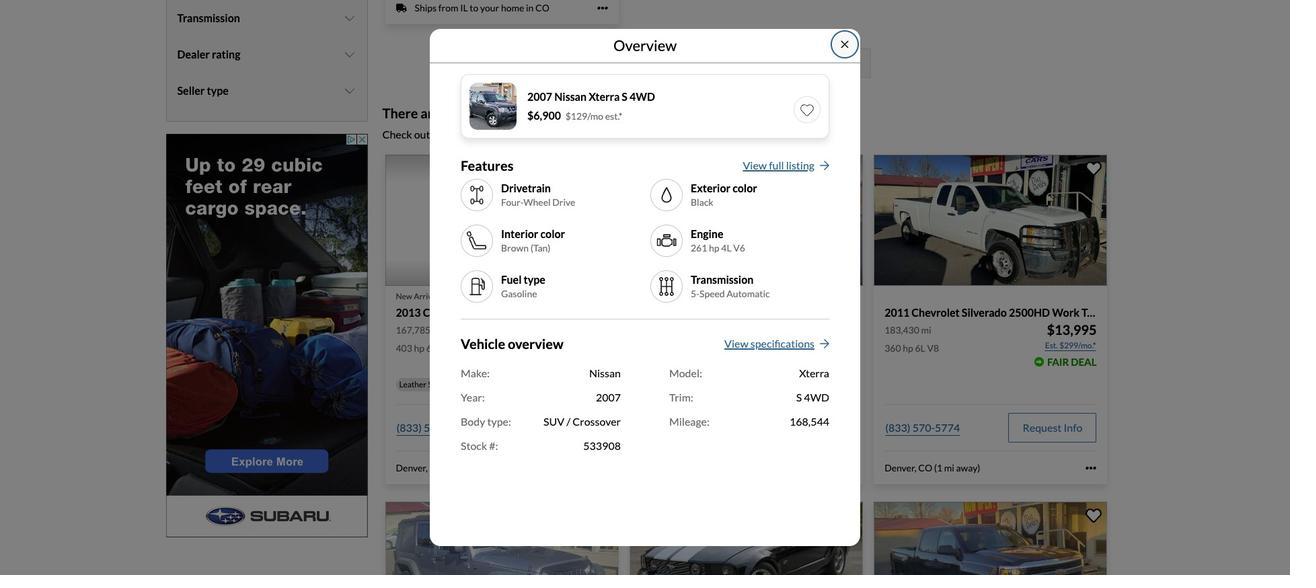 Task type: locate. For each thing, give the bounding box(es) containing it.
color inside interior color brown (tan)
[[541, 227, 565, 240]]

1 vertical spatial from
[[539, 105, 568, 121]]

0 horizontal spatial v8
[[446, 343, 458, 354]]

2 horizontal spatial 5774
[[935, 422, 960, 434]]

arrow right image
[[820, 160, 830, 171], [820, 339, 830, 349]]

4wd right extended
[[1180, 306, 1206, 319]]

(833) up denver, co (1 mi away)
[[886, 422, 911, 434]]

(833) for $12,995
[[397, 422, 422, 434]]

0 horizontal spatial chevrolet
[[423, 306, 471, 319]]

chevrolet down the arrival
[[423, 306, 471, 319]]

color
[[733, 182, 758, 194], [541, 227, 565, 240]]

silverado left 2500hd
[[962, 306, 1007, 319]]

suv / crossover
[[544, 415, 621, 428]]

est. for $13,995
[[1045, 341, 1058, 351]]

(833) 570-5774 button down trim:
[[640, 413, 717, 443]]

request info for $6,900
[[779, 422, 839, 434]]

nissan up the
[[555, 90, 587, 103]]

1 horizontal spatial 5774
[[691, 422, 716, 434]]

hp
[[709, 243, 720, 254], [414, 343, 425, 354], [903, 343, 914, 354]]

view
[[743, 159, 767, 172], [725, 337, 749, 350]]

est. up fair at the right
[[1045, 341, 1058, 351]]

0 horizontal spatial (833)
[[397, 422, 422, 434]]

est. $148/mo.* button
[[800, 339, 853, 353]]

0 horizontal spatial cab
[[595, 306, 614, 319]]

xterra inside the 2007 nissan xterra s 4wd $6,900 $129/mo est.*
[[589, 90, 620, 103]]

vehicle overview
[[461, 336, 564, 352]]

mi inside 183,430 mi 360 hp 6l v8
[[922, 325, 932, 336]]

listing
[[786, 159, 815, 172]]

1 horizontal spatial silverado
[[962, 306, 1007, 319]]

cab right crew
[[595, 306, 614, 319]]

truck image
[[396, 3, 407, 13]]

2 est. from the left
[[801, 341, 814, 351]]

work
[[1052, 306, 1080, 319]]

nissan for 2007 nissan xterra s 4wd
[[668, 306, 700, 319]]

similar
[[460, 128, 492, 141]]

deal down $148/mo.*
[[827, 356, 853, 368]]

0 horizontal spatial fuel
[[479, 343, 496, 354]]

$6,900
[[528, 109, 561, 122], [811, 322, 853, 338]]

2 deal from the left
[[827, 356, 853, 368]]

0 horizontal spatial est.
[[556, 341, 569, 351]]

0 horizontal spatial (833) 570-5774
[[397, 422, 471, 434]]

1 (833) from the left
[[397, 422, 422, 434]]

1 right 'of' at the top right
[[766, 56, 772, 69]]

1 horizontal spatial co
[[536, 2, 550, 14]]

570- up denver, co (1 mi away)
[[913, 422, 935, 434]]

arrival
[[414, 292, 438, 302]]

4wd
[[630, 90, 655, 103], [616, 306, 642, 319], [743, 306, 768, 319], [1180, 306, 1206, 319], [804, 391, 830, 404]]

of
[[754, 56, 764, 69]]

interior color image
[[466, 230, 488, 252]]

2 v8 from the left
[[928, 343, 939, 354]]

nissan for 2007 nissan xterra s 4wd $6,900 $129/mo est.*
[[555, 90, 587, 103]]

fuel up the gasoline
[[501, 273, 522, 286]]

0 horizontal spatial hp
[[414, 343, 425, 354]]

5774 up the (1
[[935, 422, 960, 434]]

2 chevrolet from the left
[[912, 306, 960, 319]]

1 horizontal spatial deal
[[827, 356, 853, 368]]

0 horizontal spatial from
[[439, 2, 459, 14]]

5774 down trim:
[[691, 422, 716, 434]]

mi inside 167,785 mi 403 hp 6.2l v8 flex fuel vehicle
[[433, 325, 443, 336]]

2 horizontal spatial est.
[[1045, 341, 1058, 351]]

est. inside $12,995 est. $278/mo.* great deal
[[556, 341, 569, 351]]

exterior color image
[[656, 184, 678, 206]]

2007 up there are no more results from the filters selected. check out these similar matches for you.
[[528, 90, 553, 103]]

hp left the 6l
[[903, 343, 914, 354]]

0 vertical spatial 2007
[[528, 90, 553, 103]]

1 horizontal spatial denver,
[[885, 463, 917, 474]]

from up the 'you.'
[[539, 105, 568, 121]]

(833) up denver, co
[[397, 422, 422, 434]]

2007 nissan xterra s 4wd image
[[470, 83, 517, 130]]

xterra up filters
[[589, 90, 620, 103]]

3 (833) 570-5774 button from the left
[[885, 413, 961, 443]]

5774
[[446, 422, 471, 434], [691, 422, 716, 434], [935, 422, 960, 434]]

2 horizontal spatial xterra
[[800, 367, 830, 380]]

0 vertical spatial nissan
[[555, 90, 587, 103]]

0 horizontal spatial nissan
[[555, 90, 587, 103]]

(833) 570-5774 down trim:
[[641, 422, 716, 434]]

transmission 5-speed automatic
[[691, 273, 770, 300]]

0 horizontal spatial 1
[[746, 56, 752, 69]]

cab
[[595, 306, 614, 319], [1159, 306, 1178, 319]]

1 vertical spatial view
[[725, 337, 749, 350]]

2 horizontal spatial (833) 570-5774 button
[[885, 413, 961, 443]]

1 horizontal spatial v8
[[928, 343, 939, 354]]

0 vertical spatial from
[[439, 2, 459, 14]]

0 horizontal spatial 2007
[[528, 90, 553, 103]]

(833) for $6,900
[[641, 422, 666, 434]]

silverado down the gasoline
[[473, 306, 518, 319]]

extended
[[1111, 306, 1157, 319]]

$6,900 est. $148/mo.* good deal
[[794, 322, 853, 368]]

black 2007 nissan xterra s 4wd suv / crossover four-wheel drive 5-speed automatic image
[[630, 155, 863, 286]]

1 horizontal spatial color
[[733, 182, 758, 194]]

5774 for $12,995
[[446, 422, 471, 434]]

2007 inside the 2007 nissan xterra s 4wd $6,900 $129/mo est.*
[[528, 90, 553, 103]]

(833) 570-5774 button
[[396, 413, 472, 443], [640, 413, 717, 443], [885, 413, 961, 443]]

1 deal from the left
[[582, 356, 608, 368]]

nissan inside the 2007 nissan xterra s 4wd $6,900 $129/mo est.*
[[555, 90, 587, 103]]

v8 inside 167,785 mi 403 hp 6.2l v8 flex fuel vehicle
[[446, 343, 458, 354]]

model:
[[670, 367, 703, 380]]

hp left 4l
[[709, 243, 720, 254]]

arrow right image inside view full listing link
[[820, 160, 830, 171]]

denver, for denver, co (1 mi away)
[[885, 463, 917, 474]]

vehicle
[[461, 336, 505, 352], [498, 343, 528, 354]]

1 horizontal spatial 1
[[766, 56, 772, 69]]

est. up good
[[801, 341, 814, 351]]

2 horizontal spatial (833) 570-5774
[[886, 422, 960, 434]]

0 vertical spatial view
[[743, 159, 767, 172]]

chevrolet
[[423, 306, 471, 319], [912, 306, 960, 319]]

1 vertical spatial s
[[735, 306, 741, 319]]

2 horizontal spatial co
[[919, 463, 933, 474]]

ships
[[415, 2, 437, 14]]

0 vertical spatial ellipsis h image
[[597, 3, 608, 14]]

est. for $6,900
[[801, 341, 814, 351]]

request info up 533908 at the bottom left of the page
[[534, 422, 594, 434]]

overview
[[614, 36, 677, 54]]

ellipsis h image
[[597, 3, 608, 14], [1086, 463, 1097, 474]]

fuel right "flex"
[[479, 343, 496, 354]]

exterior color black
[[691, 182, 758, 208]]

hp inside 167,785 mi 403 hp 6.2l v8 flex fuel vehicle
[[414, 343, 425, 354]]

(833) 570-5774 button up denver, co
[[396, 413, 472, 443]]

s down automatic
[[735, 306, 741, 319]]

co inside ships from il to your home in co link
[[536, 2, 550, 14]]

drivetrain image
[[466, 184, 488, 206]]

black 2006 ford mustang gt deluxe coupe rwd coupe rear-wheel drive 5-speed automatic image
[[630, 502, 863, 575]]

body type:
[[461, 415, 511, 428]]

2 5774 from the left
[[691, 422, 716, 434]]

1 request from the left
[[534, 422, 573, 434]]

leather seats
[[399, 380, 447, 390]]

2 1 from the left
[[766, 56, 772, 69]]

seats
[[428, 380, 447, 390]]

mi up the 6l
[[922, 325, 932, 336]]

(833) 570-5774 for $12,995
[[397, 422, 471, 434]]

truck
[[1082, 306, 1109, 319]]

0 vertical spatial arrow right image
[[820, 160, 830, 171]]

ships from il to your home in co
[[415, 2, 550, 14]]

page
[[721, 56, 744, 69]]

(833) 570-5774 button up denver, co (1 mi away)
[[885, 413, 961, 443]]

view down 2007 nissan xterra s 4wd
[[725, 337, 749, 350]]

2 arrow right image from the top
[[820, 339, 830, 349]]

0 horizontal spatial xterra
[[589, 90, 620, 103]]

1 (833) 570-5774 button from the left
[[396, 413, 472, 443]]

2 (833) 570-5774 from the left
[[641, 422, 716, 434]]

co
[[536, 2, 550, 14], [430, 463, 444, 474], [919, 463, 933, 474]]

xterra down speed
[[702, 306, 733, 319]]

v8 right the 6l
[[928, 343, 939, 354]]

nissan
[[555, 90, 587, 103], [668, 306, 700, 319], [589, 367, 621, 380]]

1 horizontal spatial s
[[735, 306, 741, 319]]

0 horizontal spatial request info
[[534, 422, 594, 434]]

vehicle inside 167,785 mi 403 hp 6.2l v8 flex fuel vehicle
[[498, 343, 528, 354]]

away)
[[957, 463, 981, 474]]

167,785
[[396, 325, 431, 336]]

2 (833) 570-5774 button from the left
[[640, 413, 717, 443]]

stock
[[461, 439, 487, 452]]

view full listing link
[[743, 158, 830, 179]]

hp inside 183,430 mi 360 hp 6l v8
[[903, 343, 914, 354]]

arrow right image right listing
[[820, 160, 830, 171]]

vehicle up make:
[[461, 336, 505, 352]]

1 vertical spatial ellipsis h image
[[1086, 463, 1097, 474]]

mi right the (1
[[945, 463, 955, 474]]

mi up 6.2l
[[433, 325, 443, 336]]

2 570- from the left
[[668, 422, 691, 434]]

gray 2015 chevrolet silverado 2500hd lt crew cab 4wd pickup truck four-wheel drive 6-speed automatic image
[[874, 502, 1108, 575]]

2 horizontal spatial info
[[1064, 422, 1083, 434]]

system
[[498, 380, 524, 390]]

1 denver, from the left
[[396, 463, 428, 474]]

mi for $12,995
[[433, 325, 443, 336]]

crew
[[567, 306, 593, 319]]

1 est. from the left
[[556, 341, 569, 351]]

est. up great
[[556, 341, 569, 351]]

1 horizontal spatial info
[[820, 422, 839, 434]]

1 info from the left
[[575, 422, 594, 434]]

v8 for $13,995
[[928, 343, 939, 354]]

1 5774 from the left
[[446, 422, 471, 434]]

0 horizontal spatial color
[[541, 227, 565, 240]]

1 (833) 570-5774 from the left
[[397, 422, 471, 434]]

2 horizontal spatial nissan
[[668, 306, 700, 319]]

arrow right image for features
[[820, 160, 830, 171]]

vehicle photo unavailable image
[[385, 155, 619, 286]]

2007 up crossover
[[596, 391, 621, 404]]

4wd up selected.
[[630, 90, 655, 103]]

403
[[396, 343, 412, 354]]

$6,900 inside the 2007 nissan xterra s 4wd $6,900 $129/mo est.*
[[528, 109, 561, 122]]

there are no more results from the filters selected. check out these similar matches for you.
[[383, 105, 685, 141]]

1 request info from the left
[[534, 422, 594, 434]]

brown
[[501, 243, 529, 254]]

0 horizontal spatial silverado
[[473, 306, 518, 319]]

deal inside $12,995 est. $278/mo.* great deal
[[582, 356, 608, 368]]

0 horizontal spatial ellipsis h image
[[597, 3, 608, 14]]

2 request from the left
[[779, 422, 818, 434]]

view full listing
[[743, 159, 815, 172]]

2 horizontal spatial request info button
[[1009, 413, 1097, 443]]

1 chevrolet from the left
[[423, 306, 471, 319]]

1 horizontal spatial fuel
[[501, 273, 522, 286]]

2 horizontal spatial 570-
[[913, 422, 935, 434]]

0 horizontal spatial mi
[[433, 325, 443, 336]]

info for $12,995
[[575, 422, 594, 434]]

#:
[[489, 439, 498, 452]]

info right /
[[575, 422, 594, 434]]

1 vertical spatial color
[[541, 227, 565, 240]]

request info down fair at the right
[[1023, 422, 1083, 434]]

arrow right image up good
[[820, 339, 830, 349]]

1 570- from the left
[[424, 422, 446, 434]]

view for features
[[743, 159, 767, 172]]

1 vertical spatial arrow right image
[[820, 339, 830, 349]]

co for denver, co
[[430, 463, 444, 474]]

vehicle inside overview dialog
[[461, 336, 505, 352]]

1 left 'of' at the top right
[[746, 56, 752, 69]]

1 vertical spatial xterra
[[702, 306, 733, 319]]

from inside ships from il to your home in co link
[[439, 2, 459, 14]]

2 info from the left
[[820, 422, 839, 434]]

(833) 570-5774 up denver, co
[[397, 422, 471, 434]]

est.
[[556, 341, 569, 351], [801, 341, 814, 351], [1045, 341, 1058, 351]]

ellipsis h image inside ships from il to your home in co link
[[597, 3, 608, 14]]

arrow right image inside view specifications link
[[820, 339, 830, 349]]

1 vertical spatial 2007
[[640, 306, 665, 319]]

0 vertical spatial color
[[733, 182, 758, 194]]

v8 inside 183,430 mi 360 hp 6l v8
[[928, 343, 939, 354]]

s up the 168,544
[[797, 391, 802, 404]]

1 horizontal spatial hp
[[709, 243, 720, 254]]

1 horizontal spatial request info
[[779, 422, 839, 434]]

xterra
[[589, 90, 620, 103], [702, 306, 733, 319], [800, 367, 830, 380]]

type:
[[487, 415, 511, 428]]

1 horizontal spatial 2007
[[596, 391, 621, 404]]

2013
[[396, 306, 421, 319]]

0 horizontal spatial request info button
[[520, 413, 608, 443]]

close modal overview image
[[840, 39, 851, 50]]

1 vertical spatial nissan
[[668, 306, 700, 319]]

2007 for 2007
[[596, 391, 621, 404]]

$12,995
[[558, 322, 608, 338]]

exterior
[[691, 182, 731, 194]]

silver 2013 jeep wrangler unlimited sport 4wd suv / crossover four-wheel drive 6-speed manual image
[[385, 502, 619, 575]]

vehicle up the system
[[498, 343, 528, 354]]

0 horizontal spatial s
[[622, 90, 628, 103]]

2 horizontal spatial 2007
[[640, 306, 665, 319]]

1 horizontal spatial nissan
[[589, 367, 621, 380]]

page 1 of 1
[[721, 56, 772, 69]]

mi for $13,995
[[922, 325, 932, 336]]

deal down the $299/mo.*
[[1071, 356, 1097, 368]]

1 horizontal spatial est.
[[801, 341, 814, 351]]

make:
[[461, 367, 490, 380]]

0 vertical spatial s
[[622, 90, 628, 103]]

2 horizontal spatial request info
[[1023, 422, 1083, 434]]

chevron double left image
[[630, 58, 644, 69]]

color up (tan)
[[541, 227, 565, 240]]

arrow right image for vehicle overview
[[820, 339, 830, 349]]

0 horizontal spatial $6,900
[[528, 109, 561, 122]]

mileage:
[[670, 415, 710, 428]]

1 horizontal spatial request
[[779, 422, 818, 434]]

0 horizontal spatial deal
[[582, 356, 608, 368]]

view left full
[[743, 159, 767, 172]]

nissan down the 5- in the right bottom of the page
[[668, 306, 700, 319]]

are
[[421, 105, 440, 121]]

0 horizontal spatial info
[[575, 422, 594, 434]]

1 silverado from the left
[[473, 306, 518, 319]]

1 vertical spatial $6,900
[[811, 322, 853, 338]]

570- down trim:
[[668, 422, 691, 434]]

$6,900 up for
[[528, 109, 561, 122]]

1 horizontal spatial $6,900
[[811, 322, 853, 338]]

1 horizontal spatial request info button
[[764, 413, 853, 443]]

4wd right crew
[[616, 306, 642, 319]]

2 denver, from the left
[[885, 463, 917, 474]]

request info down s 4wd
[[779, 422, 839, 434]]

1 horizontal spatial (833) 570-5774
[[641, 422, 716, 434]]

2 vertical spatial nissan
[[589, 367, 621, 380]]

deal inside $6,900 est. $148/mo.* good deal
[[827, 356, 853, 368]]

cab right extended
[[1159, 306, 1178, 319]]

1 horizontal spatial (833)
[[641, 422, 666, 434]]

2 horizontal spatial request
[[1023, 422, 1062, 434]]

fuel
[[501, 273, 522, 286], [479, 343, 496, 354]]

est. inside $6,900 est. $148/mo.* good deal
[[801, 341, 814, 351]]

xterra up s 4wd
[[800, 367, 830, 380]]

2 (833) from the left
[[641, 422, 666, 434]]

hp right 403
[[414, 343, 425, 354]]

3 (833) 570-5774 from the left
[[886, 422, 960, 434]]

from left il
[[439, 2, 459, 14]]

1 horizontal spatial cab
[[1159, 306, 1178, 319]]

2 horizontal spatial hp
[[903, 343, 914, 354]]

2 horizontal spatial s
[[797, 391, 802, 404]]

0 horizontal spatial (833) 570-5774 button
[[396, 413, 472, 443]]

suv
[[544, 415, 565, 428]]

1 horizontal spatial chevrolet
[[912, 306, 960, 319]]

deal down $278/mo.*
[[582, 356, 608, 368]]

1 request info button from the left
[[520, 413, 608, 443]]

color inside exterior color black
[[733, 182, 758, 194]]

silverado inside "new arrival 2013 chevrolet silverado 1500 ltz crew cab 4wd"
[[473, 306, 518, 319]]

$12,995 est. $278/mo.* great deal
[[548, 322, 608, 368]]

(833) 570-5774 up denver, co (1 mi away)
[[886, 422, 960, 434]]

chevrolet up 183,430 mi 360 hp 6l v8
[[912, 306, 960, 319]]

info down fair deal
[[1064, 422, 1083, 434]]

0 horizontal spatial 570-
[[424, 422, 446, 434]]

hp inside engine 261 hp 4l v6
[[709, 243, 720, 254]]

$6,900 up $148/mo.*
[[811, 322, 853, 338]]

5774 up stock
[[446, 422, 471, 434]]

request info for $12,995
[[534, 422, 594, 434]]

0 horizontal spatial co
[[430, 463, 444, 474]]

for
[[536, 128, 550, 141]]

2007 down transmission image at the right
[[640, 306, 665, 319]]

$6,900 inside $6,900 est. $148/mo.* good deal
[[811, 322, 853, 338]]

no
[[443, 105, 458, 121]]

$299/mo.*
[[1060, 341, 1096, 351]]

2 horizontal spatial (833)
[[886, 422, 911, 434]]

xterra for 2007 nissan xterra s 4wd $6,900 $129/mo est.*
[[589, 90, 620, 103]]

request for $12,995
[[534, 422, 573, 434]]

1 horizontal spatial (833) 570-5774 button
[[640, 413, 717, 443]]

0 vertical spatial $6,900
[[528, 109, 561, 122]]

s inside the 2007 nissan xterra s 4wd $6,900 $129/mo est.*
[[622, 90, 628, 103]]

0 vertical spatial xterra
[[589, 90, 620, 103]]

1 vertical spatial fuel
[[479, 343, 496, 354]]

1 arrow right image from the top
[[820, 160, 830, 171]]

3 est. from the left
[[1045, 341, 1058, 351]]

year:
[[461, 391, 485, 404]]

hp for $13,995
[[903, 343, 914, 354]]

2 request info button from the left
[[764, 413, 853, 443]]

3 570- from the left
[[913, 422, 935, 434]]

2 horizontal spatial deal
[[1071, 356, 1097, 368]]

request for $6,900
[[779, 422, 818, 434]]

to
[[470, 2, 479, 14]]

good
[[794, 356, 825, 368]]

570- left body
[[424, 422, 446, 434]]

from inside there are no more results from the filters selected. check out these similar matches for you.
[[539, 105, 568, 121]]

1 horizontal spatial 570-
[[668, 422, 691, 434]]

1 horizontal spatial from
[[539, 105, 568, 121]]

1 v8 from the left
[[446, 343, 458, 354]]

est. inside $13,995 est. $299/mo.*
[[1045, 341, 1058, 351]]

mi
[[433, 325, 443, 336], [922, 325, 932, 336], [945, 463, 955, 474]]

v8 left "flex"
[[446, 343, 458, 354]]

info down s 4wd
[[820, 422, 839, 434]]

nissan down $278/mo.*
[[589, 367, 621, 380]]

s up filters
[[622, 90, 628, 103]]

0 horizontal spatial request
[[534, 422, 573, 434]]

1 cab from the left
[[595, 306, 614, 319]]

(833) left mileage:
[[641, 422, 666, 434]]

2 vertical spatial 2007
[[596, 391, 621, 404]]

1 horizontal spatial mi
[[922, 325, 932, 336]]

color right exterior
[[733, 182, 758, 194]]

deal
[[582, 356, 608, 368], [827, 356, 853, 368], [1071, 356, 1097, 368]]

4wd inside "new arrival 2013 chevrolet silverado 1500 ltz crew cab 4wd"
[[616, 306, 642, 319]]

2 request info from the left
[[779, 422, 839, 434]]

0 horizontal spatial denver,
[[396, 463, 428, 474]]

0 vertical spatial fuel
[[501, 273, 522, 286]]



Task type: describe. For each thing, give the bounding box(es) containing it.
fuel inside fuel type gasoline
[[501, 273, 522, 286]]

full
[[769, 159, 784, 172]]

deal for $6,900
[[827, 356, 853, 368]]

new arrival 2013 chevrolet silverado 1500 ltz crew cab 4wd
[[396, 292, 642, 319]]

s for 2007 nissan xterra s 4wd $6,900 $129/mo est.*
[[622, 90, 628, 103]]

v6
[[734, 243, 746, 254]]

chevron double right image
[[850, 58, 863, 69]]

drive
[[553, 197, 576, 208]]

2 silverado from the left
[[962, 306, 1007, 319]]

black
[[691, 197, 714, 208]]

$13,995
[[1047, 322, 1097, 338]]

engine
[[691, 227, 724, 240]]

gasoline
[[501, 288, 537, 300]]

2 vertical spatial s
[[797, 391, 802, 404]]

4wd inside the 2007 nissan xterra s 4wd $6,900 $129/mo est.*
[[630, 90, 655, 103]]

2500hd
[[1009, 306, 1050, 319]]

flex
[[460, 343, 477, 354]]

xterra for 2007 nissan xterra s 4wd
[[702, 306, 733, 319]]

denver, for denver, co
[[396, 463, 428, 474]]

there
[[383, 105, 418, 121]]

3 request info button from the left
[[1009, 413, 1097, 443]]

transmission image
[[656, 276, 678, 298]]

/
[[567, 415, 571, 428]]

trim:
[[670, 391, 694, 404]]

navigation
[[458, 380, 497, 390]]

four-
[[501, 197, 524, 208]]

hp for $12,995
[[414, 343, 425, 354]]

fair
[[1048, 356, 1069, 368]]

view for vehicle overview
[[725, 337, 749, 350]]

(1
[[934, 463, 943, 474]]

check
[[383, 128, 412, 141]]

chevron left image
[[664, 58, 677, 69]]

168,544
[[790, 415, 830, 428]]

chevron right image
[[816, 58, 829, 69]]

s 4wd
[[797, 391, 830, 404]]

filters
[[593, 105, 629, 121]]

2011 chevrolet silverado 2500hd work truck extended cab 4wd
[[885, 306, 1206, 319]]

3 (833) from the left
[[886, 422, 911, 434]]

167,785 mi 403 hp 6.2l v8 flex fuel vehicle
[[396, 325, 528, 354]]

ships from il to your home in co link
[[385, 0, 619, 24]]

2007 nissan xterra s 4wd
[[640, 306, 768, 319]]

view specifications
[[725, 337, 815, 350]]

4wd down automatic
[[743, 306, 768, 319]]

color for interior color
[[541, 227, 565, 240]]

5774 for $6,900
[[691, 422, 716, 434]]

in
[[526, 2, 534, 14]]

1500
[[520, 306, 545, 319]]

specifications
[[751, 337, 815, 350]]

great
[[548, 356, 581, 368]]

2011
[[885, 306, 910, 319]]

drivetrain four-wheel drive
[[501, 182, 576, 208]]

color for exterior color
[[733, 182, 758, 194]]

crossover
[[573, 415, 621, 428]]

3 deal from the left
[[1071, 356, 1097, 368]]

out
[[414, 128, 430, 141]]

2007 nissan xterra s 4wd $6,900 $129/mo est.*
[[528, 90, 655, 122]]

3 info from the left
[[1064, 422, 1083, 434]]

4wd up the 168,544
[[804, 391, 830, 404]]

183,430 mi 360 hp 6l v8
[[885, 325, 939, 354]]

360
[[885, 343, 901, 354]]

fuel inside 167,785 mi 403 hp 6.2l v8 flex fuel vehicle
[[479, 343, 496, 354]]

navigation system
[[458, 380, 524, 390]]

co for denver, co (1 mi away)
[[919, 463, 933, 474]]

body
[[461, 415, 485, 428]]

est. $278/mo.* button
[[556, 339, 608, 353]]

leather
[[399, 380, 427, 390]]

v8 for $12,995
[[446, 343, 458, 354]]

s for 2007 nissan xterra s 4wd
[[735, 306, 741, 319]]

you.
[[552, 128, 571, 141]]

5-
[[691, 288, 700, 300]]

transmission
[[691, 273, 754, 286]]

(833) 570-5774 button for $12,995
[[396, 413, 472, 443]]

4l
[[722, 243, 732, 254]]

fuel type image
[[466, 276, 488, 298]]

2 vertical spatial xterra
[[800, 367, 830, 380]]

matches
[[494, 128, 534, 141]]

533908
[[584, 439, 621, 452]]

3 5774 from the left
[[935, 422, 960, 434]]

2 cab from the left
[[1159, 306, 1178, 319]]

1 horizontal spatial ellipsis h image
[[1086, 463, 1097, 474]]

the
[[571, 105, 591, 121]]

deal for $12,995
[[582, 356, 608, 368]]

type
[[524, 273, 546, 286]]

selected.
[[631, 105, 685, 121]]

fair deal
[[1048, 356, 1097, 368]]

request info button for $6,900
[[764, 413, 853, 443]]

engine image
[[656, 230, 678, 252]]

features
[[461, 158, 514, 174]]

2 horizontal spatial mi
[[945, 463, 955, 474]]

570- for $6,900
[[668, 422, 691, 434]]

denver, co
[[396, 463, 444, 474]]

est.*
[[605, 110, 623, 122]]

$129/mo
[[566, 110, 604, 122]]

(tan)
[[531, 243, 551, 254]]

3 request info from the left
[[1023, 422, 1083, 434]]

view specifications link
[[725, 336, 830, 357]]

570- for $12,995
[[424, 422, 446, 434]]

cab inside "new arrival 2013 chevrolet silverado 1500 ltz crew cab 4wd"
[[595, 306, 614, 319]]

your
[[480, 2, 499, 14]]

stock #:
[[461, 439, 498, 452]]

white 2011 chevrolet silverado 2500hd work truck extended cab 4wd pickup truck four-wheel drive 6-speed automatic image
[[874, 155, 1108, 286]]

6l
[[915, 343, 926, 354]]

$278/mo.*
[[571, 341, 607, 351]]

speed
[[700, 288, 725, 300]]

advertisement region
[[166, 134, 368, 537]]

request info button for $12,995
[[520, 413, 608, 443]]

1 1 from the left
[[746, 56, 752, 69]]

2007 for 2007 nissan xterra s 4wd $6,900 $129/mo est.*
[[528, 90, 553, 103]]

2007 for 2007 nissan xterra s 4wd
[[640, 306, 665, 319]]

new
[[396, 292, 413, 302]]

ltz
[[547, 306, 565, 319]]

(833) 570-5774 for $6,900
[[641, 422, 716, 434]]

261
[[691, 243, 707, 254]]

est. $299/mo.* button
[[1045, 339, 1097, 353]]

(833) 570-5774 button for $6,900
[[640, 413, 717, 443]]

wheel
[[524, 197, 551, 208]]

drivetrain
[[501, 182, 551, 194]]

results
[[495, 105, 536, 121]]

chevrolet inside "new arrival 2013 chevrolet silverado 1500 ltz crew cab 4wd"
[[423, 306, 471, 319]]

info for $6,900
[[820, 422, 839, 434]]

overview dialog
[[430, 29, 861, 547]]

est. for $12,995
[[556, 341, 569, 351]]

3 request from the left
[[1023, 422, 1062, 434]]

$13,995 est. $299/mo.*
[[1045, 322, 1097, 351]]



Task type: vqa. For each thing, say whether or not it's contained in the screenshot.


